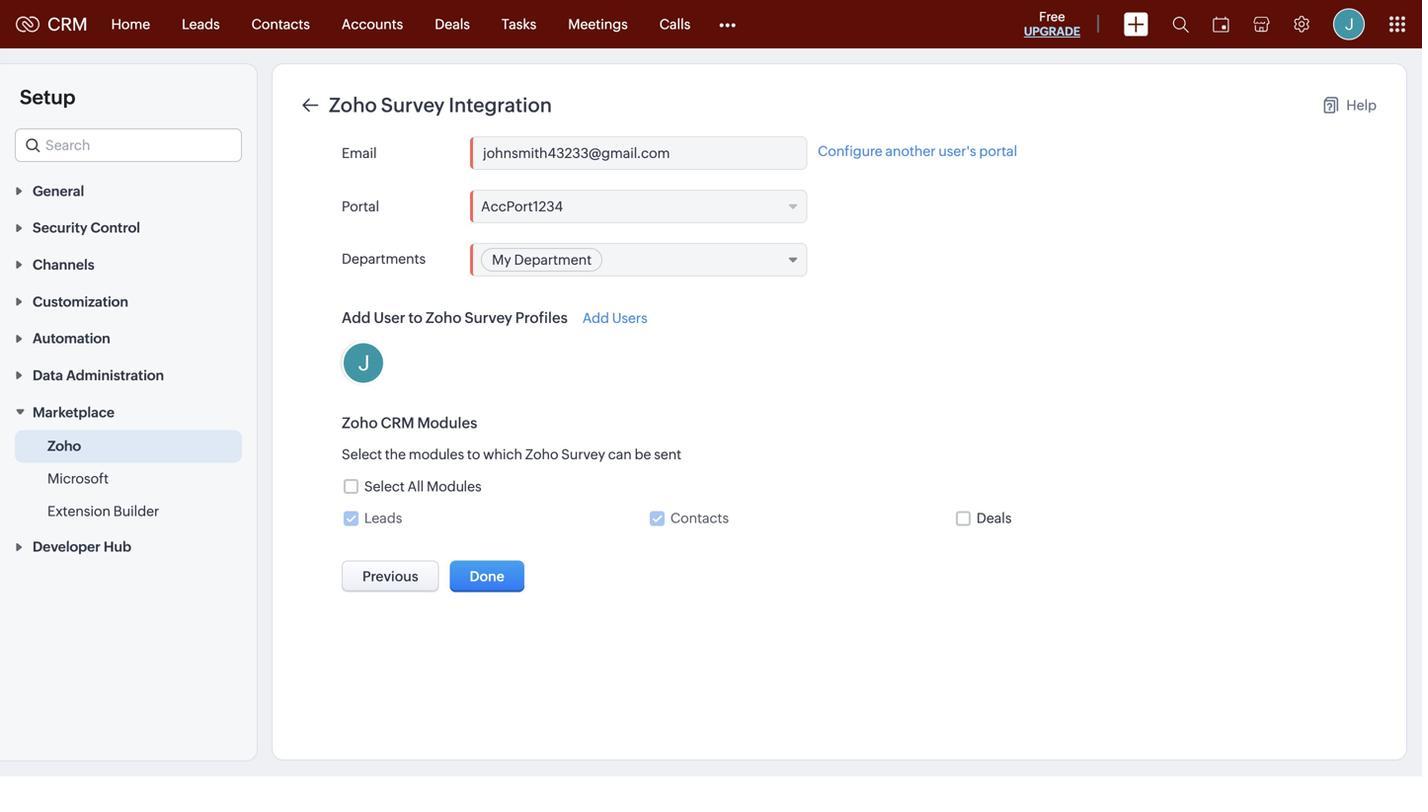 Task type: describe. For each thing, give the bounding box(es) containing it.
another
[[886, 143, 936, 159]]

channels button
[[0, 246, 257, 282]]

marketplace region
[[0, 430, 257, 528]]

loading image
[[342, 341, 385, 385]]

data
[[33, 367, 63, 383]]

create menu element
[[1112, 0, 1161, 48]]

crm link
[[16, 14, 87, 34]]

select for select the modules to which zoho survey can be sent
[[342, 446, 382, 462]]

which
[[483, 446, 522, 462]]

departments
[[342, 251, 426, 267]]

general button
[[0, 172, 257, 209]]

security
[[33, 220, 87, 236]]

2 vertical spatial survey
[[561, 446, 605, 462]]

customization button
[[0, 282, 257, 319]]

microsoft link
[[47, 469, 109, 488]]

profile element
[[1322, 0, 1377, 48]]

marketplace
[[33, 404, 115, 420]]

0 horizontal spatial survey
[[381, 94, 445, 117]]

search image
[[1172, 16, 1189, 33]]

previous button
[[342, 561, 439, 592]]

done
[[470, 569, 505, 584]]

upgrade
[[1024, 25, 1081, 38]]

channels
[[33, 257, 95, 273]]

profiles
[[515, 309, 568, 326]]

logo image
[[16, 16, 40, 32]]

can
[[608, 446, 632, 462]]

My Department field
[[470, 243, 808, 277]]

microsoft
[[47, 471, 109, 486]]

calls link
[[644, 0, 706, 48]]

configure
[[818, 143, 883, 159]]

developer
[[33, 539, 101, 555]]

zoho crm modules
[[342, 414, 478, 432]]

1 vertical spatial leads
[[364, 510, 402, 526]]

Enter email address text field
[[471, 137, 807, 169]]

extension builder
[[47, 503, 159, 519]]

users
[[612, 310, 648, 326]]

security control button
[[0, 209, 257, 246]]

meetings
[[568, 16, 628, 32]]

zoho for zoho
[[47, 438, 81, 454]]

user's
[[939, 143, 977, 159]]

control
[[91, 220, 140, 236]]

home
[[111, 16, 150, 32]]

data administration
[[33, 367, 164, 383]]

general
[[33, 183, 84, 199]]

data administration button
[[0, 356, 257, 393]]

zoho right which
[[525, 446, 559, 462]]

0 horizontal spatial contacts
[[251, 16, 310, 32]]

calls
[[660, 16, 691, 32]]

be
[[635, 446, 651, 462]]

previous
[[362, 569, 418, 584]]

0 vertical spatial crm
[[47, 14, 87, 34]]

1 vertical spatial survey
[[465, 309, 512, 326]]

the
[[385, 446, 406, 462]]

integration
[[449, 94, 552, 117]]

select the modules to which zoho survey can be sent
[[342, 446, 682, 462]]

accounts link
[[326, 0, 419, 48]]

add user to zoho survey profiles
[[342, 309, 568, 326]]

modules for zoho crm modules
[[417, 414, 478, 432]]

user
[[374, 309, 406, 326]]

deals link
[[419, 0, 486, 48]]

free upgrade
[[1024, 9, 1081, 38]]

1 vertical spatial to
[[467, 446, 480, 462]]



Task type: locate. For each thing, give the bounding box(es) containing it.
zoho
[[329, 94, 377, 117], [426, 309, 462, 326], [342, 414, 378, 432], [47, 438, 81, 454], [525, 446, 559, 462]]

0 horizontal spatial leads
[[182, 16, 220, 32]]

zoho for zoho crm modules
[[342, 414, 378, 432]]

email
[[342, 145, 377, 161]]

modules down modules
[[427, 478, 482, 494]]

all
[[408, 478, 424, 494]]

1 add from the left
[[342, 309, 371, 326]]

survey left 'integration'
[[381, 94, 445, 117]]

add
[[342, 309, 371, 326], [583, 310, 609, 326]]

survey left can
[[561, 446, 605, 462]]

setup
[[20, 86, 76, 109]]

add left users
[[583, 310, 609, 326]]

create menu image
[[1124, 12, 1149, 36]]

1 vertical spatial crm
[[381, 414, 414, 432]]

zoho for zoho survey integration
[[329, 94, 377, 117]]

automation
[[33, 331, 110, 346]]

modules up modules
[[417, 414, 478, 432]]

security control
[[33, 220, 140, 236]]

zoho inside marketplace region
[[47, 438, 81, 454]]

department
[[514, 252, 592, 268]]

1 horizontal spatial to
[[467, 446, 480, 462]]

zoho down the loading image
[[342, 414, 378, 432]]

1 horizontal spatial survey
[[465, 309, 512, 326]]

0 vertical spatial select
[[342, 446, 382, 462]]

leads right home
[[182, 16, 220, 32]]

add for add users
[[583, 310, 609, 326]]

tasks link
[[486, 0, 552, 48]]

add users
[[583, 310, 648, 326]]

my
[[492, 252, 511, 268]]

to left which
[[467, 446, 480, 462]]

0 horizontal spatial crm
[[47, 14, 87, 34]]

to
[[408, 309, 423, 326], [467, 446, 480, 462]]

1 horizontal spatial add
[[583, 310, 609, 326]]

0 vertical spatial modules
[[417, 414, 478, 432]]

zoho up email
[[329, 94, 377, 117]]

select
[[342, 446, 382, 462], [364, 478, 405, 494]]

search element
[[1161, 0, 1201, 48]]

0 horizontal spatial to
[[408, 309, 423, 326]]

portal
[[342, 199, 379, 214]]

developer hub
[[33, 539, 131, 555]]

select left the
[[342, 446, 382, 462]]

modules
[[409, 446, 464, 462]]

0 vertical spatial survey
[[381, 94, 445, 117]]

to right user
[[408, 309, 423, 326]]

contacts right leads link
[[251, 16, 310, 32]]

crm right the logo
[[47, 14, 87, 34]]

add for add user to zoho survey profiles
[[342, 309, 371, 326]]

None field
[[15, 128, 242, 162]]

meetings link
[[552, 0, 644, 48]]

crm
[[47, 14, 87, 34], [381, 414, 414, 432]]

0 vertical spatial leads
[[182, 16, 220, 32]]

crm up the
[[381, 414, 414, 432]]

zoho survey integration
[[329, 94, 552, 117]]

1 horizontal spatial leads
[[364, 510, 402, 526]]

free
[[1039, 9, 1065, 24]]

profile image
[[1333, 8, 1365, 40]]

zoho down marketplace
[[47, 438, 81, 454]]

contacts
[[251, 16, 310, 32], [671, 510, 729, 526]]

configure another user's portal
[[818, 143, 1017, 159]]

accport1234
[[481, 199, 563, 214]]

done button
[[450, 561, 524, 592]]

leads
[[182, 16, 220, 32], [364, 510, 402, 526]]

0 vertical spatial to
[[408, 309, 423, 326]]

0 vertical spatial contacts
[[251, 16, 310, 32]]

add left user
[[342, 309, 371, 326]]

AccPort1234 field
[[470, 190, 808, 223]]

help
[[1347, 97, 1377, 113]]

1 horizontal spatial crm
[[381, 414, 414, 432]]

administration
[[66, 367, 164, 383]]

leads down select all modules
[[364, 510, 402, 526]]

home link
[[95, 0, 166, 48]]

1 vertical spatial select
[[364, 478, 405, 494]]

1 horizontal spatial contacts
[[671, 510, 729, 526]]

extension
[[47, 503, 111, 519]]

customization
[[33, 294, 128, 309]]

contacts link
[[236, 0, 326, 48]]

select all modules
[[364, 478, 482, 494]]

portal
[[979, 143, 1017, 159]]

0 horizontal spatial add
[[342, 309, 371, 326]]

survey
[[381, 94, 445, 117], [465, 309, 512, 326], [561, 446, 605, 462]]

leads inside leads link
[[182, 16, 220, 32]]

zoho link
[[47, 436, 81, 456]]

survey left profiles at the top left
[[465, 309, 512, 326]]

contacts down sent
[[671, 510, 729, 526]]

1 vertical spatial contacts
[[671, 510, 729, 526]]

accounts
[[342, 16, 403, 32]]

zoho right user
[[426, 309, 462, 326]]

2 horizontal spatial survey
[[561, 446, 605, 462]]

my department
[[492, 252, 592, 268]]

marketplace button
[[0, 393, 257, 430]]

select for select all modules
[[364, 478, 405, 494]]

2 add from the left
[[583, 310, 609, 326]]

modules
[[417, 414, 478, 432], [427, 478, 482, 494]]

1 vertical spatial modules
[[427, 478, 482, 494]]

Other Modules field
[[706, 8, 749, 40]]

modules for select all modules
[[427, 478, 482, 494]]

deals
[[435, 16, 470, 32]]

calendar image
[[1213, 16, 1230, 32]]

sent
[[654, 446, 682, 462]]

leads link
[[166, 0, 236, 48]]

builder
[[113, 503, 159, 519]]

tasks
[[502, 16, 537, 32]]

automation button
[[0, 319, 257, 356]]

hub
[[104, 539, 131, 555]]

developer hub button
[[0, 528, 257, 565]]

Search text field
[[16, 129, 241, 161]]

select left "all"
[[364, 478, 405, 494]]



Task type: vqa. For each thing, say whether or not it's contained in the screenshot.
(Sample) inside field
no



